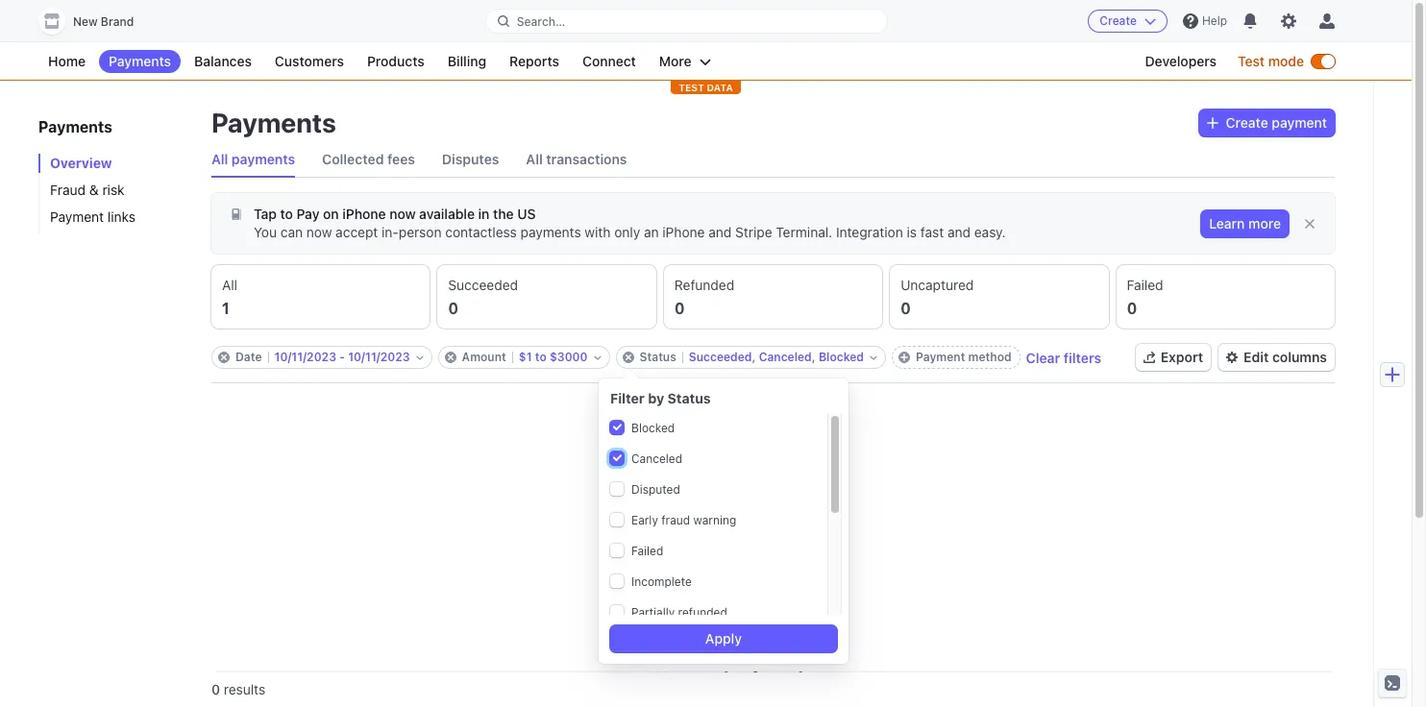 Task type: locate. For each thing, give the bounding box(es) containing it.
1 horizontal spatial and
[[948, 224, 971, 240]]

balances link
[[185, 50, 261, 73]]

fraud
[[50, 182, 86, 198]]

collected fees link
[[322, 142, 415, 177]]

blocked left edit status icon at the right of the page
[[819, 350, 864, 364]]

0 vertical spatial status
[[640, 350, 676, 364]]

0 horizontal spatial results
[[224, 681, 265, 698]]

filter by status
[[610, 390, 711, 407]]

0 vertical spatial now
[[389, 206, 416, 222]]

10/11/2023 right '-' in the left of the page
[[348, 350, 410, 364]]

easy.
[[974, 224, 1006, 240]]

integration
[[836, 224, 903, 240]]

1 vertical spatial failed
[[631, 544, 663, 558]]

iphone right an
[[662, 224, 705, 240]]

the
[[493, 206, 514, 222]]

0 inside succeeded 0
[[448, 300, 458, 317]]

to for pay
[[280, 206, 293, 222]]

warning
[[693, 513, 736, 528]]

amount
[[462, 350, 506, 364]]

0 horizontal spatial payment
[[50, 209, 104, 225]]

1 horizontal spatial iphone
[[662, 224, 705, 240]]

1 horizontal spatial payments
[[520, 224, 581, 240]]

0 horizontal spatial failed
[[631, 544, 663, 558]]

succeeded inside tab list
[[448, 277, 518, 293]]

overview link
[[38, 154, 192, 173]]

0 inside refunded 0
[[674, 300, 685, 317]]

contactless
[[445, 224, 517, 240]]

1 and from the left
[[709, 224, 732, 240]]

1 horizontal spatial blocked
[[819, 350, 864, 364]]

disputes link
[[442, 142, 499, 177]]

0 horizontal spatial create
[[1100, 13, 1137, 28]]

payments down 'us'
[[520, 224, 581, 240]]

0 vertical spatial create
[[1100, 13, 1137, 28]]

edit columns
[[1244, 349, 1327, 365]]

more
[[659, 53, 692, 69]]

fees
[[387, 151, 415, 167]]

0 vertical spatial payment
[[50, 209, 104, 225]]

0
[[448, 300, 458, 317], [674, 300, 685, 317], [901, 300, 911, 317], [1127, 300, 1137, 317], [211, 681, 220, 698]]

and right fast
[[948, 224, 971, 240]]

10/11/2023
[[274, 350, 336, 364], [348, 350, 410, 364]]

failed up export button
[[1127, 277, 1163, 293]]

partially refunded
[[631, 605, 727, 620]]

edit columns button
[[1219, 344, 1335, 371]]

customers
[[275, 53, 344, 69]]

create up developers link
[[1100, 13, 1137, 28]]

all for payments
[[211, 151, 228, 167]]

succeeded for 0
[[448, 277, 518, 293]]

1 horizontal spatial succeeded
[[689, 350, 752, 364]]

refunded
[[674, 277, 734, 293]]

failed inside tab list
[[1127, 277, 1163, 293]]

1 vertical spatial tab list
[[211, 265, 1335, 329]]

results
[[684, 667, 746, 690], [224, 681, 265, 698]]

status right remove status image
[[640, 350, 676, 364]]

test data
[[679, 82, 733, 93]]

1 vertical spatial blocked
[[631, 421, 675, 435]]

disputes
[[442, 151, 499, 167]]

payment inside clear filters 'toolbar'
[[916, 350, 965, 364]]

fraud & risk
[[50, 182, 125, 198]]

1 vertical spatial canceled
[[631, 452, 682, 466]]

succeeded down refunded 0
[[689, 350, 752, 364]]

accept
[[336, 224, 378, 240]]

tab list up succeeded canceled blocked
[[211, 265, 1335, 329]]

0 for failed 0
[[1127, 300, 1137, 317]]

payments
[[109, 53, 171, 69], [211, 107, 336, 138], [38, 118, 112, 136]]

failed down 'early'
[[631, 544, 663, 558]]

filter
[[610, 390, 645, 407]]

now down "pay"
[[306, 224, 332, 240]]

clear filters button
[[1026, 349, 1101, 366]]

search…
[[517, 14, 565, 28]]

to inside clear filters 'toolbar'
[[535, 350, 547, 364]]

fraud
[[661, 513, 690, 528]]

an
[[644, 224, 659, 240]]

tab list up stripe
[[211, 142, 1335, 178]]

1 vertical spatial payment
[[916, 350, 965, 364]]

0 inside failed 0
[[1127, 300, 1137, 317]]

test
[[1238, 53, 1265, 69]]

and left stripe
[[709, 224, 732, 240]]

date
[[235, 350, 262, 364]]

with
[[585, 224, 611, 240]]

new brand
[[73, 14, 134, 29]]

us
[[517, 206, 536, 222]]

transactions
[[546, 151, 627, 167]]

and
[[709, 224, 732, 240], [948, 224, 971, 240]]

method
[[968, 350, 1012, 364]]

is
[[907, 224, 917, 240]]

blocked down by
[[631, 421, 675, 435]]

payment for payment links
[[50, 209, 104, 225]]

0 horizontal spatial now
[[306, 224, 332, 240]]

to inside tap to pay on iphone now available in the us you can now accept in-person contactless payments with only an iphone and stripe terminal. integration is fast and easy.
[[280, 206, 293, 222]]

1 vertical spatial payments
[[520, 224, 581, 240]]

succeeded inside clear filters 'toolbar'
[[689, 350, 752, 364]]

to right $1
[[535, 350, 547, 364]]

billing
[[448, 53, 486, 69]]

all 1
[[222, 277, 237, 317]]

10/11/2023 left '-' in the left of the page
[[274, 350, 336, 364]]

create for create payment
[[1226, 114, 1268, 131]]

iphone up accept
[[342, 206, 386, 222]]

stripe
[[735, 224, 772, 240]]

0 horizontal spatial 10/11/2023
[[274, 350, 336, 364]]

edit amount image
[[593, 354, 601, 361]]

0 horizontal spatial succeeded
[[448, 277, 518, 293]]

0 horizontal spatial and
[[709, 224, 732, 240]]

all for transactions
[[526, 151, 543, 167]]

succeeded 0
[[448, 277, 518, 317]]

payment links link
[[38, 208, 192, 227]]

1 tab list from the top
[[211, 142, 1335, 178]]

0 vertical spatial failed
[[1127, 277, 1163, 293]]

1 horizontal spatial create
[[1226, 114, 1268, 131]]

products link
[[357, 50, 434, 73]]

learn more link
[[1202, 210, 1289, 237]]

1 horizontal spatial now
[[389, 206, 416, 222]]

0 horizontal spatial iphone
[[342, 206, 386, 222]]

iphone
[[342, 206, 386, 222], [662, 224, 705, 240]]

edit status image
[[870, 354, 877, 361]]

status inside clear filters 'toolbar'
[[640, 350, 676, 364]]

status
[[640, 350, 676, 364], [668, 390, 711, 407]]

0 vertical spatial succeeded
[[448, 277, 518, 293]]

2 and from the left
[[948, 224, 971, 240]]

create right svg image
[[1226, 114, 1268, 131]]

1 horizontal spatial payment
[[916, 350, 965, 364]]

apply button
[[610, 626, 837, 653]]

apply
[[705, 630, 742, 647]]

now up the in-
[[389, 206, 416, 222]]

1 vertical spatial now
[[306, 224, 332, 240]]

1 horizontal spatial to
[[535, 350, 547, 364]]

developers link
[[1135, 50, 1226, 73]]

create inside create button
[[1100, 13, 1137, 28]]

fraud & risk link
[[38, 181, 192, 200]]

1 horizontal spatial 10/11/2023
[[348, 350, 410, 364]]

products
[[367, 53, 425, 69]]

all transactions
[[526, 151, 627, 167]]

succeeded down contactless
[[448, 277, 518, 293]]

0 horizontal spatial to
[[280, 206, 293, 222]]

payments up tap
[[232, 151, 295, 167]]

1 vertical spatial to
[[535, 350, 547, 364]]

help
[[1202, 13, 1227, 28]]

blocked
[[819, 350, 864, 364], [631, 421, 675, 435]]

reports
[[509, 53, 559, 69]]

to up can
[[280, 206, 293, 222]]

refunded
[[678, 605, 727, 620]]

balances
[[194, 53, 252, 69]]

2 tab list from the top
[[211, 265, 1335, 329]]

0 vertical spatial tab list
[[211, 142, 1335, 178]]

1 horizontal spatial failed
[[1127, 277, 1163, 293]]

payments
[[232, 151, 295, 167], [520, 224, 581, 240]]

0 results
[[211, 681, 265, 698]]

0 inside the uncaptured 0
[[901, 300, 911, 317]]

payment right add payment method image
[[916, 350, 965, 364]]

remove amount image
[[445, 352, 456, 363]]

payments up "overview"
[[38, 118, 112, 136]]

1 horizontal spatial canceled
[[759, 350, 812, 364]]

clear filters
[[1026, 349, 1101, 366]]

0 vertical spatial to
[[280, 206, 293, 222]]

canceled left edit status icon at the right of the page
[[759, 350, 812, 364]]

1 vertical spatial succeeded
[[689, 350, 752, 364]]

by
[[648, 390, 664, 407]]

payment method
[[916, 350, 1012, 364]]

Search… search field
[[486, 9, 887, 33]]

1 vertical spatial create
[[1226, 114, 1268, 131]]

1 horizontal spatial results
[[684, 667, 746, 690]]

0 vertical spatial canceled
[[759, 350, 812, 364]]

clear filters toolbar
[[211, 346, 1101, 369]]

create inside create payment popup button
[[1226, 114, 1268, 131]]

0 vertical spatial payments
[[232, 151, 295, 167]]

svg image
[[1207, 117, 1218, 129]]

failed 0
[[1127, 277, 1163, 317]]

tab list
[[211, 142, 1335, 178], [211, 265, 1335, 329]]

0 vertical spatial blocked
[[819, 350, 864, 364]]

canceled up disputed
[[631, 452, 682, 466]]

succeeded for canceled
[[689, 350, 752, 364]]

&
[[89, 182, 99, 198]]

collected
[[322, 151, 384, 167]]

payment down 'fraud'
[[50, 209, 104, 225]]

status right by
[[668, 390, 711, 407]]



Task type: describe. For each thing, give the bounding box(es) containing it.
all for 1
[[222, 277, 237, 293]]

can
[[280, 224, 303, 240]]

tab list containing 1
[[211, 265, 1335, 329]]

payments down brand
[[109, 53, 171, 69]]

edit date image
[[416, 354, 423, 361]]

only
[[614, 224, 640, 240]]

new
[[73, 14, 98, 29]]

canceled inside clear filters 'toolbar'
[[759, 350, 812, 364]]

links
[[107, 209, 135, 225]]

0 horizontal spatial payments
[[232, 151, 295, 167]]

tap
[[254, 206, 277, 222]]

pay
[[296, 206, 319, 222]]

-
[[339, 350, 345, 364]]

early fraud warning
[[631, 513, 736, 528]]

1 10/11/2023 from the left
[[274, 350, 336, 364]]

new brand button
[[38, 8, 153, 35]]

test
[[679, 82, 704, 93]]

create payment
[[1226, 114, 1327, 131]]

1 vertical spatial status
[[668, 390, 711, 407]]

home link
[[38, 50, 95, 73]]

to for $3000
[[535, 350, 547, 364]]

collected fees
[[322, 151, 415, 167]]

2 10/11/2023 from the left
[[348, 350, 410, 364]]

connect link
[[573, 50, 646, 73]]

terminal.
[[776, 224, 832, 240]]

uncaptured 0
[[901, 277, 974, 317]]

results for 0
[[224, 681, 265, 698]]

customers link
[[265, 50, 354, 73]]

more
[[1248, 215, 1281, 232]]

billing link
[[438, 50, 496, 73]]

payments inside tap to pay on iphone now available in the us you can now accept in-person contactless payments with only an iphone and stripe terminal. integration is fast and easy.
[[520, 224, 581, 240]]

payment for payment method
[[916, 350, 965, 364]]

0 for refunded 0
[[674, 300, 685, 317]]

incomplete
[[631, 575, 692, 589]]

create for create
[[1100, 13, 1137, 28]]

reports link
[[500, 50, 569, 73]]

tap to pay on iphone now available in the us you can now accept in-person contactless payments with only an iphone and stripe terminal. integration is fast and easy.
[[254, 206, 1006, 240]]

risk
[[102, 182, 125, 198]]

$1 to $3000
[[519, 350, 588, 364]]

payments up all payments on the top
[[211, 107, 336, 138]]

succeeded canceled blocked
[[689, 350, 864, 364]]

brand
[[101, 14, 134, 29]]

no results found
[[654, 667, 803, 690]]

tab list containing all payments
[[211, 142, 1335, 178]]

fast
[[921, 224, 944, 240]]

in-
[[382, 224, 399, 240]]

person
[[399, 224, 442, 240]]

test mode
[[1238, 53, 1304, 69]]

columns
[[1272, 349, 1327, 365]]

no
[[654, 667, 680, 690]]

payment
[[1272, 114, 1327, 131]]

0 vertical spatial iphone
[[342, 206, 386, 222]]

more button
[[650, 50, 720, 73]]

all payments
[[211, 151, 295, 167]]

remove date image
[[218, 352, 230, 363]]

all transactions link
[[526, 142, 627, 177]]

edit
[[1244, 349, 1269, 365]]

add payment method image
[[899, 352, 910, 363]]

1 vertical spatial iphone
[[662, 224, 705, 240]]

on
[[323, 206, 339, 222]]

0 horizontal spatial blocked
[[631, 421, 675, 435]]

create button
[[1088, 10, 1168, 33]]

disputed
[[631, 482, 680, 497]]

remove status image
[[622, 352, 634, 363]]

home
[[48, 53, 86, 69]]

svg image
[[231, 209, 242, 220]]

you
[[254, 224, 277, 240]]

developers
[[1145, 53, 1217, 69]]

overview
[[50, 155, 112, 171]]

uncaptured
[[901, 277, 974, 293]]

failed for failed 0
[[1127, 277, 1163, 293]]

in
[[478, 206, 490, 222]]

payments link
[[99, 50, 181, 73]]

export button
[[1136, 344, 1211, 371]]

0 horizontal spatial canceled
[[631, 452, 682, 466]]

found
[[750, 667, 803, 690]]

10/11/2023 - 10/11/2023
[[274, 350, 410, 364]]

learn
[[1209, 215, 1245, 232]]

clear
[[1026, 349, 1060, 366]]

1
[[222, 300, 230, 317]]

help button
[[1175, 6, 1235, 37]]

early
[[631, 513, 658, 528]]

export
[[1161, 349, 1203, 365]]

all payments link
[[211, 142, 295, 177]]

refunded 0
[[674, 277, 734, 317]]

0 for uncaptured 0
[[901, 300, 911, 317]]

payment links
[[50, 209, 135, 225]]

learn more
[[1209, 215, 1281, 232]]

available
[[419, 206, 475, 222]]

blocked inside clear filters 'toolbar'
[[819, 350, 864, 364]]

$3000
[[550, 350, 588, 364]]

partially
[[631, 605, 675, 620]]

0 for succeeded 0
[[448, 300, 458, 317]]

connect
[[582, 53, 636, 69]]

filters
[[1064, 349, 1101, 366]]

Search… text field
[[486, 9, 887, 33]]

results for no
[[684, 667, 746, 690]]

failed for failed
[[631, 544, 663, 558]]



Task type: vqa. For each thing, say whether or not it's contained in the screenshot.


